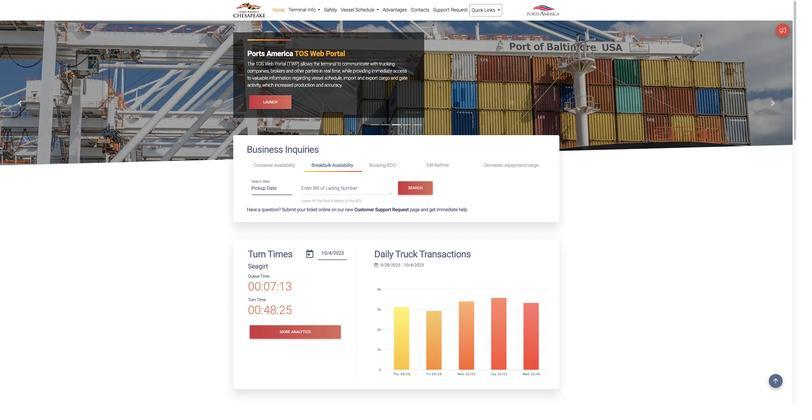 Task type: vqa. For each thing, say whether or not it's contained in the screenshot.
"Web"
yes



Task type: locate. For each thing, give the bounding box(es) containing it.
request left quick
[[451, 7, 468, 13]]

in
[[320, 68, 323, 74]]

Enter Bill of Lading Number text field
[[301, 185, 392, 195]]

none text field inside main content
[[318, 249, 348, 260]]

bol
[[356, 199, 362, 203]]

1 vertical spatial web
[[265, 61, 274, 67]]

schedule
[[356, 7, 375, 13]]

10/4/2023
[[404, 263, 424, 268]]

gate
[[399, 75, 408, 81]]

eir reprint
[[427, 163, 449, 168]]

time for 00:07:13
[[260, 274, 269, 279]]

the
[[314, 61, 320, 67], [318, 199, 323, 203], [349, 199, 355, 203]]

1 vertical spatial portal
[[275, 61, 286, 67]]

allows
[[300, 61, 313, 67]]

0 horizontal spatial portal
[[275, 61, 286, 67]]

1 vertical spatial tos
[[256, 61, 264, 67]]

letters
[[334, 199, 344, 203]]

times
[[268, 249, 293, 260]]

0 horizontal spatial tos
[[256, 61, 264, 67]]

support request link
[[432, 4, 470, 16]]

ports america tos web portal
[[248, 50, 345, 58]]

question?
[[262, 207, 281, 212]]

0 horizontal spatial of
[[321, 186, 325, 191]]

select date
[[252, 179, 270, 184]]

safety link
[[322, 4, 339, 16]]

of
[[321, 186, 325, 191], [345, 199, 349, 203]]

turn inside turn time 00:48:25
[[248, 298, 256, 303]]

request inside main content
[[392, 207, 409, 212]]

real
[[324, 68, 331, 74]]

production
[[295, 82, 315, 88]]

of right the letters
[[345, 199, 349, 203]]

1 availability from the left
[[274, 163, 295, 168]]

1 horizontal spatial availability
[[332, 163, 353, 168]]

availability right breakbulk
[[332, 163, 353, 168]]

eir reprint link
[[420, 160, 478, 171]]

1 horizontal spatial immediate
[[437, 207, 458, 212]]

time inside queue time 00:07:13
[[260, 274, 269, 279]]

the right off
[[318, 199, 323, 203]]

0 vertical spatial portal
[[326, 50, 345, 58]]

0 horizontal spatial availability
[[274, 163, 295, 168]]

the left bol
[[349, 199, 355, 203]]

time
[[260, 274, 269, 279], [257, 298, 266, 303]]

0 vertical spatial support
[[433, 7, 450, 13]]

a
[[258, 207, 261, 212]]

1 vertical spatial support
[[375, 207, 391, 212]]

0 vertical spatial to
[[338, 61, 341, 67]]

search button
[[398, 181, 433, 195]]

to up time,
[[338, 61, 341, 67]]

0 horizontal spatial immediate
[[372, 68, 392, 74]]

tos up companies,
[[256, 61, 264, 67]]

1 turn from the top
[[248, 249, 266, 260]]

to up activity,
[[248, 75, 251, 81]]

0 horizontal spatial support
[[375, 207, 391, 212]]

launch link
[[249, 95, 292, 109]]

1 vertical spatial to
[[248, 75, 251, 81]]

1 horizontal spatial web
[[310, 50, 324, 58]]

availability for breakbulk availability
[[332, 163, 353, 168]]

portal inside the tos web portal (twp) allows the terminal to communicate with trucking companies,                         brokers and other parties in real time, while providing immediate access to valuable                         information regarding vessel schedule, import and export cargo and gate activity, which increased production and accuracy.
[[275, 61, 286, 67]]

immediate
[[372, 68, 392, 74], [437, 207, 458, 212]]

support right customer
[[375, 207, 391, 212]]

and left gate on the top right of the page
[[391, 75, 398, 81]]

-
[[402, 263, 403, 268]]

0 horizontal spatial request
[[392, 207, 409, 212]]

more
[[280, 330, 290, 334]]

1 horizontal spatial to
[[338, 61, 341, 67]]

advantages link
[[381, 4, 409, 16]]

None text field
[[318, 249, 348, 260]]

container availability link
[[247, 160, 305, 171]]

0 horizontal spatial web
[[265, 61, 274, 67]]

main content
[[229, 135, 564, 404]]

online
[[319, 207, 331, 212]]

0 horizontal spatial to
[[248, 75, 251, 81]]

search
[[408, 186, 423, 190]]

domestic
[[485, 163, 504, 168]]

other
[[294, 68, 304, 74]]

go to top image
[[769, 374, 783, 388]]

time for 00:48:25
[[257, 298, 266, 303]]

to
[[338, 61, 341, 67], [248, 75, 251, 81]]

4
[[331, 199, 333, 203]]

inquiries
[[285, 144, 319, 155]]

0 vertical spatial time
[[260, 274, 269, 279]]

web up brokers
[[265, 61, 274, 67]]

2 availability from the left
[[332, 163, 353, 168]]

regarding
[[292, 75, 311, 81]]

1 vertical spatial time
[[257, 298, 266, 303]]

turn times
[[248, 249, 293, 260]]

request left page
[[392, 207, 409, 212]]

the inside the tos web portal (twp) allows the terminal to communicate with trucking companies,                         brokers and other parties in real time, while providing immediate access to valuable                         information regarding vessel schedule, import and export cargo and gate activity, which increased production and accuracy.
[[314, 61, 320, 67]]

more analytics
[[280, 330, 311, 334]]

tos up allows
[[295, 50, 309, 58]]

vessel
[[341, 7, 354, 13]]

have
[[247, 207, 257, 212]]

1 vertical spatial turn
[[248, 298, 256, 303]]

0 vertical spatial tos
[[295, 50, 309, 58]]

time up 00:48:25
[[257, 298, 266, 303]]

web
[[310, 50, 324, 58], [265, 61, 274, 67]]

1 vertical spatial immediate
[[437, 207, 458, 212]]

business inquiries
[[247, 144, 319, 155]]

new
[[345, 207, 354, 212]]

availability down the business inquiries
[[274, 163, 295, 168]]

time inside turn time 00:48:25
[[257, 298, 266, 303]]

portal up terminal
[[326, 50, 345, 58]]

schedule,
[[325, 75, 343, 81]]

select
[[252, 179, 262, 184]]

immediate up cargo
[[372, 68, 392, 74]]

launch
[[263, 100, 277, 104]]

terminal
[[321, 61, 337, 67]]

time right queue
[[260, 274, 269, 279]]

0 vertical spatial turn
[[248, 249, 266, 260]]

1 horizontal spatial support
[[433, 7, 450, 13]]

tos web portal image
[[0, 21, 793, 363]]

enter bill of lading number
[[301, 186, 358, 191]]

support request
[[433, 7, 468, 13]]

1 vertical spatial request
[[392, 207, 409, 212]]

1 horizontal spatial request
[[451, 7, 468, 13]]

portal
[[326, 50, 345, 58], [275, 61, 286, 67]]

container
[[254, 163, 273, 168]]

breakbulk availability link
[[305, 160, 362, 172]]

support
[[433, 7, 450, 13], [375, 207, 391, 212]]

1 vertical spatial of
[[345, 199, 349, 203]]

turn up the "seagirt" in the bottom of the page
[[248, 249, 266, 260]]

of right bill
[[321, 186, 325, 191]]

accuracy.
[[325, 82, 343, 88]]

availability
[[274, 163, 295, 168], [332, 163, 353, 168]]

brokers
[[271, 68, 285, 74]]

1 horizontal spatial of
[[345, 199, 349, 203]]

turn
[[248, 249, 266, 260], [248, 298, 256, 303]]

immediate right get
[[437, 207, 458, 212]]

and down vessel
[[316, 82, 324, 88]]

0 vertical spatial request
[[451, 7, 468, 13]]

communicate
[[342, 61, 369, 67]]

leave
[[301, 199, 311, 203]]

and down (twp)
[[286, 68, 293, 74]]

support right contacts
[[433, 7, 450, 13]]

0 vertical spatial immediate
[[372, 68, 392, 74]]

activity,
[[248, 82, 261, 88]]

your
[[297, 207, 306, 212]]

daily
[[375, 249, 394, 260]]

increased
[[275, 82, 294, 88]]

web up allows
[[310, 50, 324, 58]]

while
[[342, 68, 352, 74]]

turn up 00:48:25
[[248, 298, 256, 303]]

2 turn from the top
[[248, 298, 256, 303]]

and
[[286, 68, 293, 74], [357, 75, 365, 81], [391, 75, 398, 81], [316, 82, 324, 88], [421, 207, 428, 212]]

customer support request link
[[355, 207, 409, 212]]

queue time 00:07:13
[[248, 274, 292, 294]]

the up in
[[314, 61, 320, 67]]

portal up brokers
[[275, 61, 286, 67]]

date
[[263, 179, 270, 184]]

links
[[485, 7, 496, 13]]

information
[[269, 75, 291, 81]]

vessel schedule link
[[339, 4, 381, 16]]

main content containing 00:07:13
[[229, 135, 564, 404]]



Task type: describe. For each thing, give the bounding box(es) containing it.
breakbulk
[[312, 163, 331, 168]]

and down the providing
[[357, 75, 365, 81]]

booking/edo
[[369, 163, 396, 168]]

immediate inside the tos web portal (twp) allows the terminal to communicate with trucking companies,                         brokers and other parties in real time, while providing immediate access to valuable                         information regarding vessel schedule, import and export cargo and gate activity, which increased production and accuracy.
[[372, 68, 392, 74]]

9/28/2023 - 10/4/2023
[[381, 263, 424, 268]]

0 vertical spatial of
[[321, 186, 325, 191]]

america
[[267, 50, 293, 58]]

support inside main content
[[375, 207, 391, 212]]

9/28/2023
[[381, 263, 401, 268]]

turn for turn time 00:48:25
[[248, 298, 256, 303]]

more analytics link
[[250, 325, 341, 339]]

domestic equipment/cargo link
[[478, 160, 546, 171]]

quick
[[472, 7, 484, 13]]

terminal
[[289, 7, 307, 13]]

daily truck transactions
[[375, 249, 471, 260]]

tos inside the tos web portal (twp) allows the terminal to communicate with trucking companies,                         brokers and other parties in real time, while providing immediate access to valuable                         information regarding vessel schedule, import and export cargo and gate activity, which increased production and accuracy.
[[256, 61, 264, 67]]

truck
[[396, 249, 418, 260]]

turn for turn times
[[248, 249, 266, 260]]

00:07:13
[[248, 280, 292, 294]]

booking/edo link
[[362, 160, 420, 171]]

breakbulk availability
[[312, 163, 353, 168]]

queue
[[248, 274, 260, 279]]

with
[[370, 61, 378, 67]]

Select date text field
[[252, 184, 293, 195]]

reprint
[[435, 163, 449, 168]]

help.
[[459, 207, 469, 212]]

lading
[[326, 186, 340, 191]]

1 horizontal spatial portal
[[326, 50, 345, 58]]

availability for container availability
[[274, 163, 295, 168]]

page
[[410, 207, 420, 212]]

vessel
[[312, 75, 324, 81]]

ticket
[[307, 207, 318, 212]]

ports
[[248, 50, 265, 58]]

eir
[[427, 163, 434, 168]]

seagirt
[[248, 263, 268, 270]]

terminal info
[[289, 7, 317, 13]]

terminal info link
[[287, 4, 322, 16]]

time,
[[332, 68, 341, 74]]

analytics
[[291, 330, 311, 334]]

have a question? submit your ticket online on our new customer support request page and get immediate help.
[[247, 207, 469, 212]]

which
[[262, 82, 274, 88]]

00:48:25
[[248, 303, 292, 317]]

calendar day image
[[306, 250, 314, 258]]

business
[[247, 144, 283, 155]]

web inside the tos web portal (twp) allows the terminal to communicate with trucking companies,                         brokers and other parties in real time, while providing immediate access to valuable                         information regarding vessel schedule, import and export cargo and gate activity, which increased production and accuracy.
[[265, 61, 274, 67]]

contacts link
[[409, 4, 432, 16]]

transactions
[[420, 249, 471, 260]]

companies,
[[248, 68, 270, 74]]

quick links link
[[470, 4, 502, 16]]

first
[[324, 199, 330, 203]]

number
[[341, 186, 358, 191]]

advantages
[[383, 7, 407, 13]]

enter
[[301, 186, 312, 191]]

turn time 00:48:25
[[248, 298, 292, 317]]

info
[[308, 7, 316, 13]]

equipment/cargo
[[505, 163, 539, 168]]

our
[[338, 207, 344, 212]]

safety
[[324, 7, 337, 13]]

get
[[429, 207, 436, 212]]

bill
[[313, 186, 319, 191]]

customer
[[355, 207, 374, 212]]

calendar week image
[[375, 263, 378, 267]]

leave off the first 4 letters of the bol
[[301, 199, 362, 203]]

providing
[[353, 68, 371, 74]]

domestic equipment/cargo
[[485, 163, 539, 168]]

1 horizontal spatial tos
[[295, 50, 309, 58]]

import
[[344, 75, 356, 81]]

(twp)
[[287, 61, 299, 67]]

quick links
[[472, 7, 497, 13]]

vessel schedule
[[341, 7, 376, 13]]

cargo
[[379, 75, 390, 81]]

and left get
[[421, 207, 428, 212]]

parties
[[305, 68, 319, 74]]

on
[[332, 207, 337, 212]]

immediate inside main content
[[437, 207, 458, 212]]

0 vertical spatial web
[[310, 50, 324, 58]]

contacts
[[411, 7, 430, 13]]

trucking
[[379, 61, 395, 67]]



